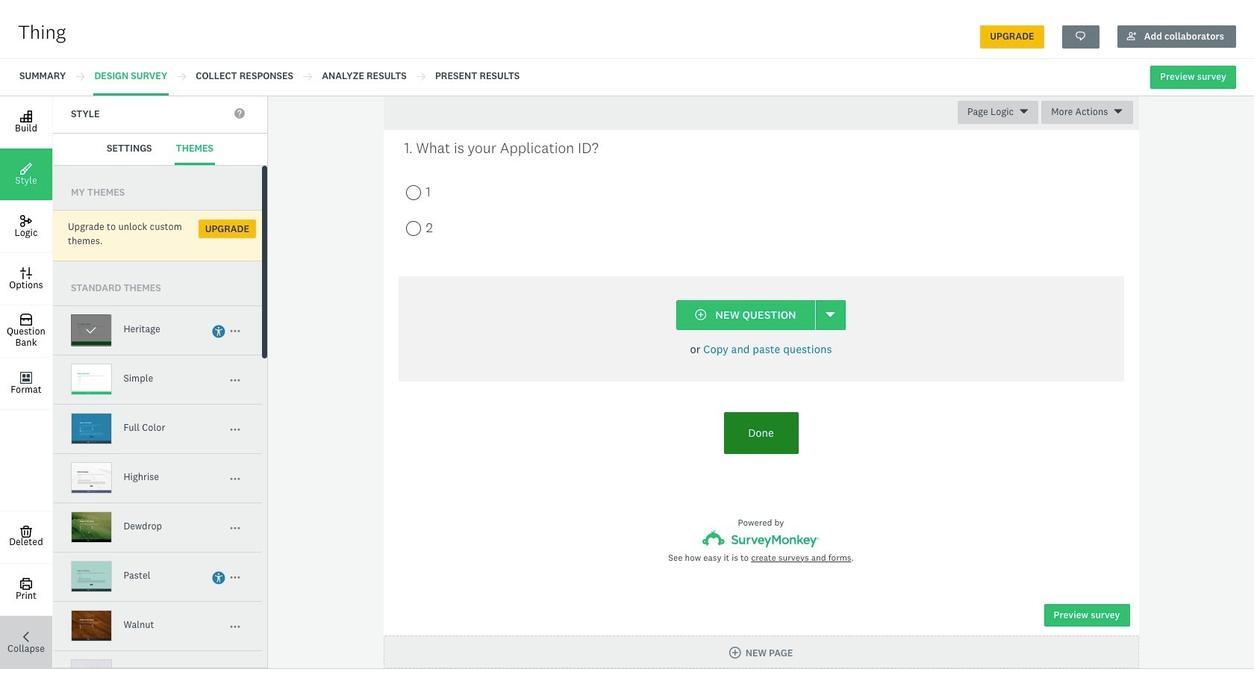Task type: vqa. For each thing, say whether or not it's contained in the screenshot.
Dropdown arrow ICON
no



Task type: describe. For each thing, give the bounding box(es) containing it.
surveymonkey image
[[703, 530, 820, 547]]



